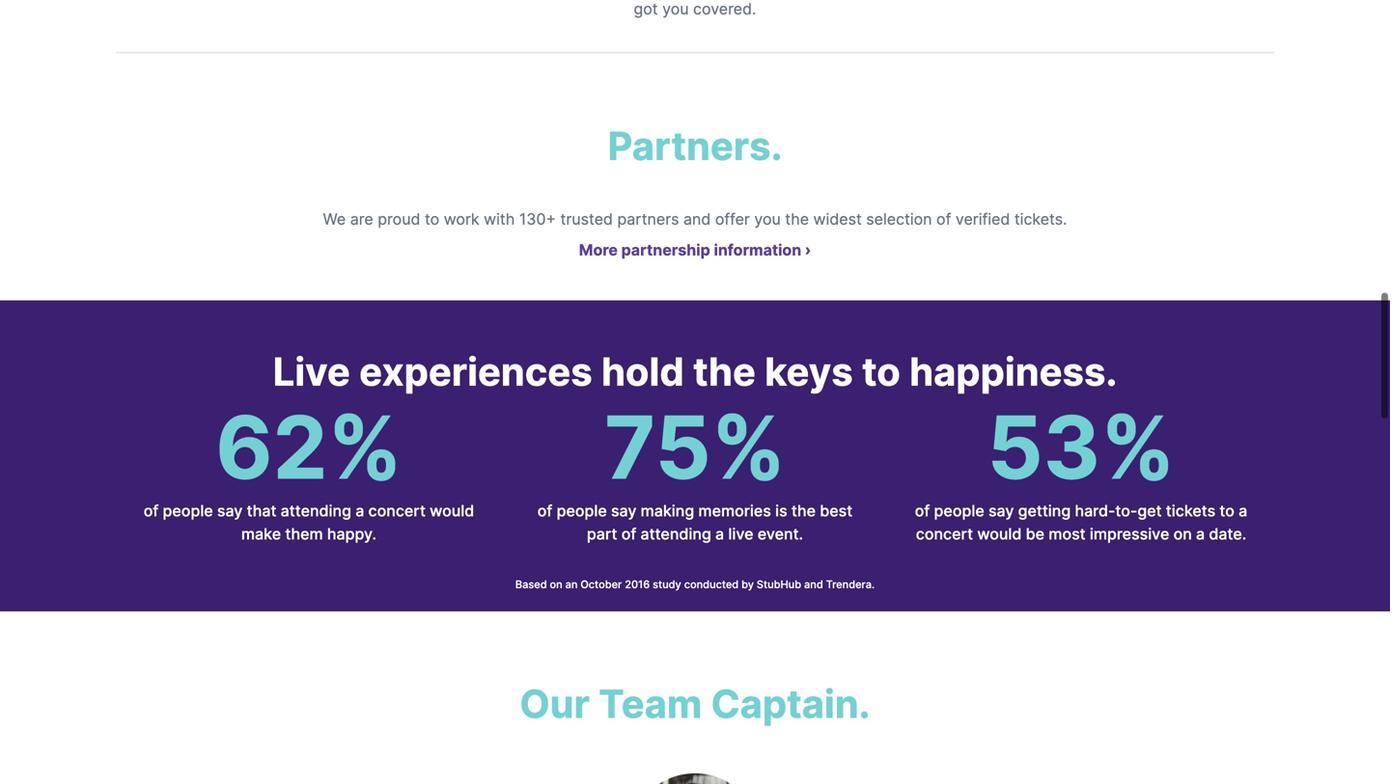 Task type: describe. For each thing, give the bounding box(es) containing it.
a up date. at right bottom
[[1239, 502, 1248, 521]]

we
[[323, 210, 346, 229]]

stubhub
[[757, 579, 801, 591]]

the inside 75% of people say making memories is the best part of attending a live event.
[[792, 502, 816, 521]]

our team captain.
[[520, 681, 871, 728]]

and for partners
[[684, 210, 711, 229]]

conducted
[[684, 579, 739, 591]]

would inside 62% of people say that attending a concert would make them happy.
[[430, 502, 474, 521]]

tickets.
[[1015, 210, 1067, 229]]

people for 53%
[[934, 502, 985, 521]]

date.
[[1209, 525, 1247, 544]]

is
[[775, 502, 788, 521]]

happiness.
[[910, 349, 1118, 395]]

partners
[[617, 210, 679, 229]]

1 vertical spatial the
[[693, 349, 756, 395]]

0 vertical spatial the
[[785, 210, 809, 229]]

53% of people say getting hard-to-get tickets to a concert would be most impressive on a date.
[[915, 395, 1248, 544]]

a inside 75% of people say making memories is the best part of attending a live event.
[[716, 525, 724, 544]]

memories
[[698, 502, 771, 521]]

62% of people say that attending a concert would make them happy.
[[144, 395, 474, 544]]

attending inside 62% of people say that attending a concert would make them happy.
[[281, 502, 351, 521]]

0 horizontal spatial to
[[425, 210, 440, 229]]

say for 75%
[[611, 502, 637, 521]]

people for 75%
[[557, 502, 607, 521]]

part
[[587, 525, 617, 544]]

›
[[805, 241, 811, 260]]

130+
[[519, 210, 556, 229]]

more partnership information › link
[[579, 239, 811, 262]]

make
[[241, 525, 281, 544]]

study
[[653, 579, 681, 591]]

live experiences hold the keys to happiness.
[[273, 349, 1118, 395]]

be
[[1026, 525, 1045, 544]]

and for stubhub
[[804, 579, 823, 591]]

hard-
[[1075, 502, 1116, 521]]

partnership
[[621, 241, 710, 260]]

happy.
[[327, 525, 377, 544]]

of for 75%
[[538, 502, 553, 521]]

you
[[754, 210, 781, 229]]

would inside 53% of people say getting hard-to-get tickets to a concert would be most impressive on a date.
[[977, 525, 1022, 544]]

tickets
[[1166, 502, 1216, 521]]

information
[[714, 241, 802, 260]]

trusted
[[561, 210, 613, 229]]

best
[[820, 502, 853, 521]]

getting
[[1018, 502, 1071, 521]]

attending inside 75% of people say making memories is the best part of attending a live event.
[[641, 525, 711, 544]]

more
[[579, 241, 618, 260]]

concert inside 53% of people say getting hard-to-get tickets to a concert would be most impressive on a date.
[[916, 525, 973, 544]]

event.
[[758, 525, 803, 544]]

based on an october 2016 study conducted by stubhub and trendera.
[[515, 579, 875, 591]]

keys
[[765, 349, 853, 395]]

a inside 62% of people say that attending a concert would make them happy.
[[356, 502, 364, 521]]

selection
[[866, 210, 932, 229]]

75% of people say making memories is the best part of attending a live event.
[[538, 395, 853, 544]]

live
[[728, 525, 754, 544]]



Task type: vqa. For each thing, say whether or not it's contained in the screenshot.
Team Captain image
yes



Task type: locate. For each thing, give the bounding box(es) containing it.
0 horizontal spatial would
[[430, 502, 474, 521]]

people left getting
[[934, 502, 985, 521]]

partners.
[[608, 123, 783, 169]]

work
[[444, 210, 480, 229]]

1 horizontal spatial concert
[[916, 525, 973, 544]]

say inside 53% of people say getting hard-to-get tickets to a concert would be most impressive on a date.
[[989, 502, 1014, 521]]

of inside 53% of people say getting hard-to-get tickets to a concert would be most impressive on a date.
[[915, 502, 930, 521]]

making
[[641, 502, 694, 521]]

0 horizontal spatial and
[[684, 210, 711, 229]]

that
[[247, 502, 277, 521]]

people
[[163, 502, 213, 521], [557, 502, 607, 521], [934, 502, 985, 521]]

and up more partnership information ›
[[684, 210, 711, 229]]

0 horizontal spatial say
[[217, 502, 243, 521]]

3 say from the left
[[989, 502, 1014, 521]]

a
[[356, 502, 364, 521], [1239, 502, 1248, 521], [716, 525, 724, 544], [1196, 525, 1205, 544]]

2 horizontal spatial to
[[1220, 502, 1235, 521]]

on left an
[[550, 579, 563, 591]]

1 vertical spatial to
[[862, 349, 901, 395]]

0 vertical spatial concert
[[368, 502, 426, 521]]

to left 'work'
[[425, 210, 440, 229]]

say left that at the left bottom of the page
[[217, 502, 243, 521]]

concert inside 62% of people say that attending a concert would make them happy.
[[368, 502, 426, 521]]

by
[[742, 579, 754, 591]]

1 horizontal spatial and
[[804, 579, 823, 591]]

say inside 75% of people say making memories is the best part of attending a live event.
[[611, 502, 637, 521]]

1 horizontal spatial on
[[1174, 525, 1192, 544]]

1 horizontal spatial say
[[611, 502, 637, 521]]

0 horizontal spatial on
[[550, 579, 563, 591]]

our
[[520, 681, 590, 728]]

attending down "making"
[[641, 525, 711, 544]]

0 horizontal spatial attending
[[281, 502, 351, 521]]

3 people from the left
[[934, 502, 985, 521]]

2 horizontal spatial people
[[934, 502, 985, 521]]

0 vertical spatial would
[[430, 502, 474, 521]]

0 vertical spatial and
[[684, 210, 711, 229]]

the
[[785, 210, 809, 229], [693, 349, 756, 395], [792, 502, 816, 521]]

0 vertical spatial on
[[1174, 525, 1192, 544]]

people for 62%
[[163, 502, 213, 521]]

1 say from the left
[[217, 502, 243, 521]]

a down tickets
[[1196, 525, 1205, 544]]

2 vertical spatial the
[[792, 502, 816, 521]]

0 horizontal spatial concert
[[368, 502, 426, 521]]

trendera.
[[826, 579, 875, 591]]

based
[[515, 579, 547, 591]]

verified
[[956, 210, 1010, 229]]

we are proud to work with 130+ trusted partners and offer you the widest selection of verified tickets.
[[323, 210, 1067, 229]]

1 horizontal spatial attending
[[641, 525, 711, 544]]

say for 62%
[[217, 502, 243, 521]]

1 people from the left
[[163, 502, 213, 521]]

the right hold
[[693, 349, 756, 395]]

say left getting
[[989, 502, 1014, 521]]

to up date. at right bottom
[[1220, 502, 1235, 521]]

2016
[[625, 579, 650, 591]]

2 say from the left
[[611, 502, 637, 521]]

to
[[425, 210, 440, 229], [862, 349, 901, 395], [1220, 502, 1235, 521]]

most
[[1049, 525, 1086, 544]]

experiences
[[359, 349, 593, 395]]

1 vertical spatial and
[[804, 579, 823, 591]]

2 people from the left
[[557, 502, 607, 521]]

0 horizontal spatial people
[[163, 502, 213, 521]]

say inside 62% of people say that attending a concert would make them happy.
[[217, 502, 243, 521]]

1 horizontal spatial people
[[557, 502, 607, 521]]

a left live
[[716, 525, 724, 544]]

0 vertical spatial to
[[425, 210, 440, 229]]

widest
[[814, 210, 862, 229]]

1 vertical spatial would
[[977, 525, 1022, 544]]

would
[[430, 502, 474, 521], [977, 525, 1022, 544]]

october
[[581, 579, 622, 591]]

people inside 75% of people say making memories is the best part of attending a live event.
[[557, 502, 607, 521]]

62%
[[216, 395, 402, 500]]

people left that at the left bottom of the page
[[163, 502, 213, 521]]

2 vertical spatial to
[[1220, 502, 1235, 521]]

with
[[484, 210, 515, 229]]

concert left be
[[916, 525, 973, 544]]

live
[[273, 349, 350, 395]]

team
[[599, 681, 702, 728]]

75%
[[604, 395, 786, 500]]

the right is in the bottom of the page
[[792, 502, 816, 521]]

offer
[[715, 210, 750, 229]]

and
[[684, 210, 711, 229], [804, 579, 823, 591]]

people up "part"
[[557, 502, 607, 521]]

to right keys
[[862, 349, 901, 395]]

and right stubhub
[[804, 579, 823, 591]]

2 horizontal spatial say
[[989, 502, 1014, 521]]

team captain image
[[614, 759, 777, 785]]

1 horizontal spatial to
[[862, 349, 901, 395]]

the right you
[[785, 210, 809, 229]]

concert
[[368, 502, 426, 521], [916, 525, 973, 544]]

on inside 53% of people say getting hard-to-get tickets to a concert would be most impressive on a date.
[[1174, 525, 1192, 544]]

get
[[1138, 502, 1162, 521]]

53%
[[987, 395, 1175, 500]]

to inside 53% of people say getting hard-to-get tickets to a concert would be most impressive on a date.
[[1220, 502, 1235, 521]]

attending up them
[[281, 502, 351, 521]]

proud
[[378, 210, 420, 229]]

an
[[565, 579, 578, 591]]

people inside 62% of people say that attending a concert would make them happy.
[[163, 502, 213, 521]]

a up happy.
[[356, 502, 364, 521]]

0 vertical spatial attending
[[281, 502, 351, 521]]

say
[[217, 502, 243, 521], [611, 502, 637, 521], [989, 502, 1014, 521]]

say for 53%
[[989, 502, 1014, 521]]

1 horizontal spatial would
[[977, 525, 1022, 544]]

more partnership information ›
[[579, 241, 811, 260]]

attending
[[281, 502, 351, 521], [641, 525, 711, 544]]

on down tickets
[[1174, 525, 1192, 544]]

of for 62%
[[144, 502, 159, 521]]

1 vertical spatial on
[[550, 579, 563, 591]]

people inside 53% of people say getting hard-to-get tickets to a concert would be most impressive on a date.
[[934, 502, 985, 521]]

impressive
[[1090, 525, 1170, 544]]

of for 53%
[[915, 502, 930, 521]]

of
[[937, 210, 951, 229], [144, 502, 159, 521], [538, 502, 553, 521], [915, 502, 930, 521], [622, 525, 637, 544]]

hold
[[601, 349, 684, 395]]

on
[[1174, 525, 1192, 544], [550, 579, 563, 591]]

1 vertical spatial concert
[[916, 525, 973, 544]]

say up "part"
[[611, 502, 637, 521]]

of inside 62% of people say that attending a concert would make them happy.
[[144, 502, 159, 521]]

captain.
[[711, 681, 871, 728]]

them
[[285, 525, 323, 544]]

to-
[[1116, 502, 1138, 521]]

are
[[350, 210, 373, 229]]

concert up happy.
[[368, 502, 426, 521]]

1 vertical spatial attending
[[641, 525, 711, 544]]



